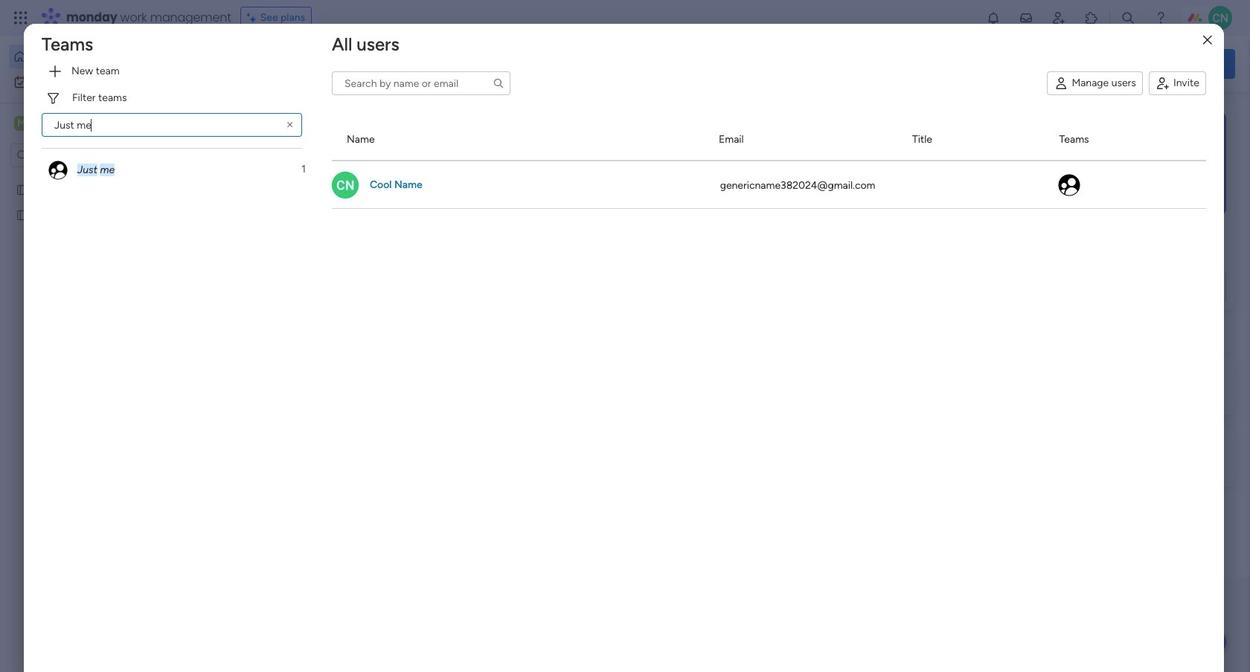 Task type: locate. For each thing, give the bounding box(es) containing it.
grid
[[332, 119, 1207, 673]]

see plans image
[[247, 10, 260, 26]]

workspace selection element
[[14, 115, 124, 134]]

public board image
[[16, 208, 30, 222]]

update feed image
[[1019, 10, 1034, 25]]

row
[[332, 119, 1207, 161], [332, 161, 1207, 209]]

None search field
[[42, 113, 302, 137]]

help center element
[[1012, 427, 1236, 486]]

2 row from the top
[[332, 161, 1207, 209]]

quick search results list box
[[230, 139, 977, 336]]

search everything image
[[1121, 10, 1136, 25]]

close recently visited image
[[230, 121, 248, 139]]

list box
[[0, 174, 190, 428]]

1 row from the top
[[332, 119, 1207, 161]]

cool name image
[[332, 172, 359, 198]]

option
[[9, 45, 181, 68], [9, 70, 181, 94], [42, 155, 312, 184], [0, 176, 190, 179]]

Search teams search field
[[42, 113, 302, 137]]

public board image
[[16, 182, 30, 196]]

search image
[[493, 78, 505, 90]]

None search field
[[332, 72, 511, 95]]



Task type: describe. For each thing, give the bounding box(es) containing it.
help image
[[1154, 10, 1169, 25]]

monday marketplace image
[[1084, 10, 1099, 25]]

select product image
[[13, 10, 28, 25]]

Search by name or email search field
[[332, 72, 511, 95]]

close image
[[1203, 35, 1212, 46]]

Search in workspace field
[[31, 147, 124, 164]]

workspace image
[[14, 115, 29, 132]]

cool name image
[[1209, 6, 1233, 30]]

invite members image
[[1052, 10, 1067, 25]]

notifications image
[[986, 10, 1001, 25]]

templates image image
[[1026, 112, 1222, 215]]

getting started element
[[1012, 355, 1236, 415]]

clear search image
[[284, 119, 296, 131]]



Task type: vqa. For each thing, say whether or not it's contained in the screenshot.
GRID
yes



